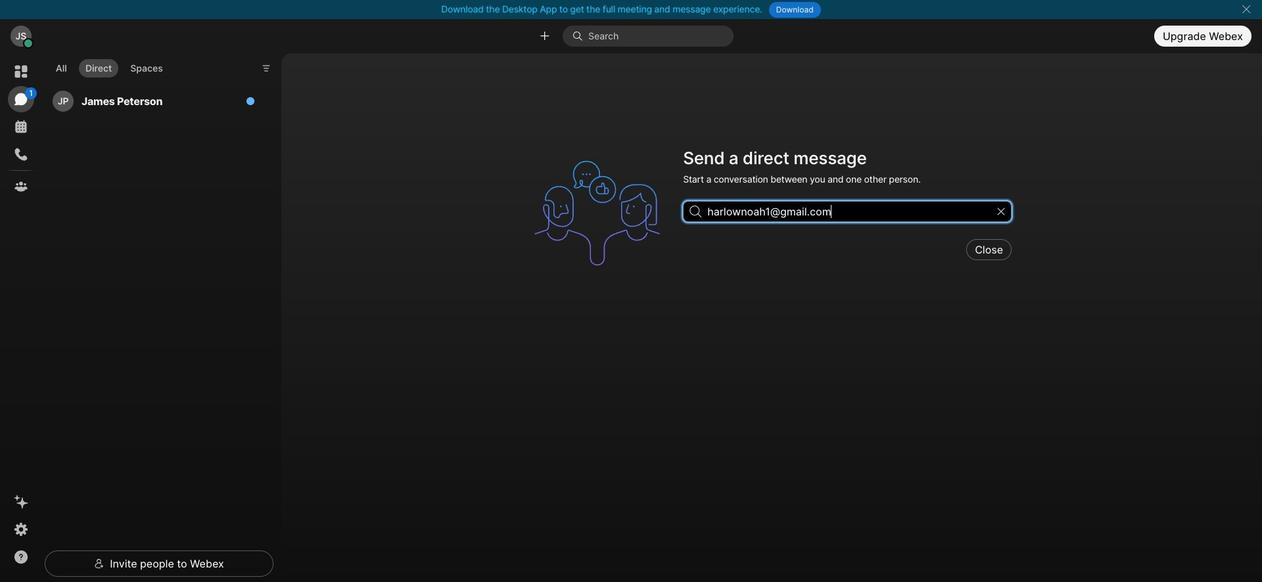 Task type: describe. For each thing, give the bounding box(es) containing it.
start a conversation between you and one other person. image
[[528, 144, 676, 283]]

Add people by name or email text field
[[683, 202, 1012, 223]]

new messages image
[[246, 97, 255, 106]]

search_18 image
[[690, 206, 702, 218]]



Task type: locate. For each thing, give the bounding box(es) containing it.
tab list
[[46, 51, 173, 82]]

navigation
[[0, 53, 42, 583]]

james peterson, new messages list item
[[47, 85, 263, 118]]

webex tab list
[[8, 59, 37, 200]]

cancel_16 image
[[1242, 4, 1252, 14]]



Task type: vqa. For each thing, say whether or not it's contained in the screenshot.
Navigation
yes



